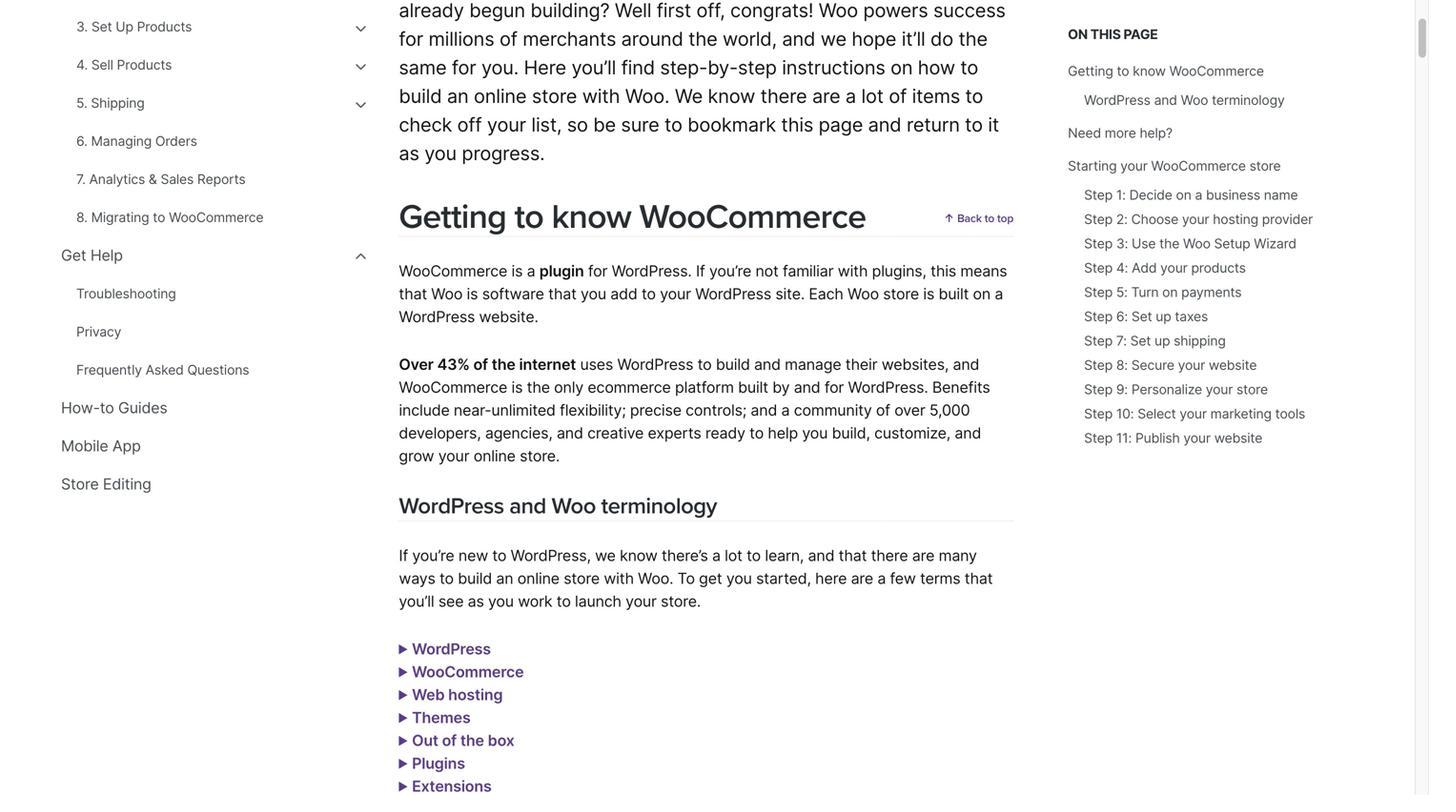 Task type: describe. For each thing, give the bounding box(es) containing it.
need more help? link
[[1068, 125, 1173, 141]]

appearance
[[540, 731, 624, 750]]

new
[[459, 546, 488, 565]]

you're inside for wordpress. if you're not familiar with plugins, this means that woo is software that you add to your wordpress site. each woo store is built on a wordpress website.
[[709, 262, 752, 280]]

0 vertical spatial website
[[1209, 357, 1257, 373]]

11:
[[1116, 430, 1132, 446]]

near-
[[454, 401, 491, 420]]

7. analytics & sales reports link
[[76, 169, 353, 190]]

as inside if you're new to wordpress, we know there's a lot to learn, and that there are many ways to build an online store with woo. to get you started, here are a few terms that you'll see as you work to launch your store.
[[468, 592, 484, 611]]

of right "43%"
[[473, 355, 488, 374]]

means
[[961, 262, 1007, 280]]

6 step from the top
[[1084, 308, 1113, 325]]

woo up wordpress,
[[552, 492, 596, 520]]

your inside woocommerce woo is a plugin that allows you to add ecommerce (an online store) to your wordpress website.
[[893, 686, 924, 704]]

service
[[504, 708, 555, 727]]

you left work on the left of page
[[488, 592, 514, 611]]

that left comes
[[682, 754, 710, 773]]

store inside web hosting a web hosting service provides storage space and access for websites. this is where your store will live on the internet.
[[434, 731, 470, 750]]

get
[[61, 246, 86, 265]]

we
[[595, 546, 616, 565]]

10 step from the top
[[1084, 406, 1113, 422]]

and left manage
[[754, 355, 781, 374]]

if inside if you're new to wordpress, we know there's a lot to learn, and that there are many ways to build an online store with woo. to get you started, here are a few terms that you'll see as you work to launch your store.
[[399, 546, 408, 565]]

and up wordpress,
[[509, 492, 546, 520]]

0 vertical spatial wordpress and woo terminology
[[1084, 92, 1285, 108]]

5 step from the top
[[1084, 284, 1113, 300]]

1 vertical spatial set
[[1132, 308, 1152, 325]]

of right out
[[442, 731, 457, 750]]

by inside uses wordpress to build and manage their websites, and woocommerce is the only ecommerce platform built by and for wordpress. benefits include near-unlimited flexibility; precise controls; and a community of over 5,000 developers, agencies, and creative experts ready to help you build, customize, and grow your online store.
[[773, 378, 790, 397]]

tools
[[1276, 406, 1306, 422]]

ecommerce inside woocommerce woo is a plugin that allows you to add ecommerce (an online store) to your wordpress website.
[[669, 686, 752, 704]]

migrating
[[91, 209, 149, 226]]

wordpress up need more help? link
[[1084, 92, 1151, 108]]

online inside wordpress wordpress is, fundamentally, an online publishing platform. it can be used as open- source software, or software as a service.
[[628, 663, 670, 681]]

1 vertical spatial themes
[[399, 731, 456, 750]]

top
[[997, 212, 1014, 225]]

agencies,
[[485, 424, 553, 442]]

2 horizontal spatial as
[[921, 663, 937, 681]]

step 6: set up taxes link
[[1084, 308, 1208, 325]]

shipping
[[1174, 333, 1226, 349]]

how-to guides link
[[61, 398, 353, 419]]

is inside woocommerce woo is a plugin that allows you to add ecommerce (an online store) to your wordpress website.
[[434, 686, 446, 704]]

an inside wordpress wordpress is, fundamentally, an online publishing platform. it can be used as open- source software, or software as a service.
[[607, 663, 624, 681]]

troubleshooting link
[[76, 283, 353, 304]]

step 3: use the woo setup wizard link
[[1084, 236, 1297, 252]]

wordpress up is,
[[412, 640, 491, 658]]

5. shipping
[[76, 95, 145, 111]]

help?
[[1140, 125, 1173, 141]]

6. managing orders link
[[76, 131, 353, 152]]

9:
[[1116, 381, 1128, 398]]

5,000
[[930, 401, 970, 420]]

getting for wordpress and woo terminology
[[1068, 63, 1113, 79]]

software inside wordpress wordpress is, fundamentally, an online publishing platform. it can be used as open- source software, or software as a service.
[[540, 686, 602, 704]]

a inside wordpress wordpress is, fundamentally, an online publishing platform. it can be used as open- source software, or software as a service.
[[626, 686, 635, 704]]

and down manage
[[794, 378, 821, 397]]

store editing link
[[61, 474, 353, 495]]

1:
[[1116, 187, 1126, 203]]

wordpress up web
[[399, 663, 475, 681]]

it
[[817, 663, 827, 681]]

marketing
[[1211, 406, 1272, 422]]

(an
[[756, 686, 779, 704]]

starting your woocommerce store
[[1068, 158, 1281, 174]]

7:
[[1116, 333, 1127, 349]]

getting to know woocommerce for ↑
[[399, 197, 866, 237]]

get
[[699, 569, 722, 588]]

you inside uses wordpress to build and manage their websites, and woocommerce is the only ecommerce platform built by and for wordpress. benefits include near-unlimited flexibility; precise controls; and a community of over 5,000 developers, agencies, and creative experts ready to help you build, customize, and grow your online store.
[[802, 424, 828, 442]]

and inside themes themes dictate the appearance of your website. some elements decided by themes are homepage layout, typography, and menu location.
[[644, 754, 671, 773]]

web hosting a web hosting service provides storage space and access for websites. this is where your store will live on the internet.
[[399, 686, 1000, 750]]

store inside if you're new to wordpress, we know there's a lot to learn, and that there are many ways to build an online store with woo. to get you started, here are a few terms that you'll see as you work to launch your store.
[[564, 569, 600, 588]]

how-to guides
[[61, 399, 167, 417]]

2 vertical spatial as
[[606, 686, 622, 704]]

piece
[[962, 754, 1000, 773]]

1 horizontal spatial are
[[851, 569, 874, 588]]

getting for ↑ back to top
[[399, 197, 507, 237]]

to inside how-to guides link
[[100, 399, 114, 417]]

a left lot
[[712, 546, 721, 565]]

website. inside woocommerce woo is a plugin that allows you to add ecommerce (an online store) to your wordpress website.
[[399, 708, 458, 727]]

on up step 2: choose your hosting provider 'link'
[[1176, 187, 1192, 203]]

frequently asked questions
[[76, 362, 249, 378]]

this inside for wordpress. if you're not familiar with plugins, this means that woo is software that you add to your wordpress site. each woo store is built on a wordpress website.
[[931, 262, 956, 280]]

the inside uses wordpress to build and manage their websites, and woocommerce is the only ecommerce platform built by and for wordpress. benefits include near-unlimited flexibility; precise controls; and a community of over 5,000 developers, agencies, and creative experts ready to help you build, customize, and grow your online store.
[[527, 378, 550, 397]]

mobile
[[61, 437, 108, 455]]

1 vertical spatial wordpress and woo terminology link
[[399, 492, 717, 520]]

if inside for wordpress. if you're not familiar with plugins, this means that woo is software that you add to your wordpress site. each woo store is built on a wordpress website.
[[696, 262, 705, 280]]

business
[[1206, 187, 1261, 203]]

can
[[831, 663, 856, 681]]

0 vertical spatial this
[[1091, 26, 1121, 42]]

2 vertical spatial set
[[1131, 333, 1151, 349]]

over 43% of the internet
[[399, 355, 576, 374]]

9 step from the top
[[1084, 381, 1113, 398]]

online inside woocommerce woo is a plugin that allows you to add ecommerce (an online store) to your wordpress website.
[[783, 686, 825, 704]]

that down 'many'
[[965, 569, 993, 588]]

wordpress up new
[[399, 492, 504, 520]]

precise
[[630, 401, 682, 420]]

you're inside if you're new to wordpress, we know there's a lot to learn, and that there are many ways to build an online store with woo. to get you started, here are a few terms that you'll see as you work to launch your store.
[[412, 546, 454, 565]]

1 step from the top
[[1084, 187, 1113, 203]]

products
[[1191, 260, 1246, 276]]

woocommerce inside uses wordpress to build and manage their websites, and woocommerce is the only ecommerce platform built by and for wordpress. benefits include near-unlimited flexibility; precise controls; and a community of over 5,000 developers, agencies, and creative experts ready to help you build, customize, and grow your online store.
[[399, 378, 507, 397]]

a left few
[[878, 569, 886, 588]]

of inside uses wordpress to build and manage their websites, and woocommerce is the only ecommerce platform built by and for wordpress. benefits include near-unlimited flexibility; precise controls; and a community of over 5,000 developers, agencies, and creative experts ready to help you build, customize, and grow your online store.
[[876, 401, 891, 420]]

43%
[[437, 355, 470, 374]]

location.
[[718, 754, 778, 773]]

tech
[[413, 754, 444, 773]]

add inside woocommerce woo is a plugin that allows you to add ecommerce (an online store) to your wordpress website.
[[638, 686, 665, 704]]

a inside "step 1: decide on a business name step 2: choose your hosting provider step 3: use the woo setup wizard step 4: add your products step 5: turn on payments step 6: set up taxes step 7: set up shipping step 8: secure your website step 9: personalize your store step 10: select your marketing tools step 11: publish your website"
[[1195, 187, 1203, 203]]

a inside uses wordpress to build and manage their websites, and woocommerce is the only ecommerce platform built by and for wordpress. benefits include near-unlimited flexibility; precise controls; and a community of over 5,000 developers, agencies, and creative experts ready to help you build, customize, and grow your online store.
[[781, 401, 790, 420]]

privacy link
[[76, 321, 353, 342]]

the inside out of the box a tech term that describes functionality that comes standard when you install a piece of software.
[[460, 731, 484, 750]]

woo right each
[[848, 285, 879, 303]]

on
[[1068, 26, 1088, 42]]

step 1: decide on a business name step 2: choose your hosting provider step 3: use the woo setup wizard step 4: add your products step 5: turn on payments step 6: set up taxes step 7: set up shipping step 8: secure your website step 9: personalize your store step 10: select your marketing tools step 11: publish your website
[[1084, 187, 1313, 446]]

of inside themes themes dictate the appearance of your website. some elements decided by themes are homepage layout, typography, and menu location.
[[628, 731, 642, 750]]

build,
[[832, 424, 870, 442]]

5:
[[1116, 284, 1128, 300]]

see
[[439, 592, 464, 611]]

online inside if you're new to wordpress, we know there's a lot to learn, and that there are many ways to build an online store with woo. to get you started, here are a few terms that you'll see as you work to launch your store.
[[518, 569, 560, 588]]

that inside woocommerce woo is a plugin that allows you to add ecommerce (an online store) to your wordpress website.
[[509, 686, 537, 704]]

allows
[[542, 686, 586, 704]]

more
[[1105, 125, 1136, 141]]

a inside out of the box a tech term that describes functionality that comes standard when you install a piece of software.
[[399, 754, 409, 773]]

wordpress up "43%"
[[399, 308, 475, 326]]

when
[[832, 754, 870, 773]]

0 vertical spatial terminology
[[1212, 92, 1285, 108]]

this
[[907, 708, 937, 727]]

on this page
[[1068, 26, 1158, 42]]

your inside themes themes dictate the appearance of your website. some elements decided by themes are homepage layout, typography, and menu location.
[[646, 731, 678, 750]]

10:
[[1116, 406, 1134, 422]]

to inside the ↑ back to top link
[[985, 212, 995, 225]]

frequently asked questions link
[[76, 359, 353, 380]]

there
[[871, 546, 908, 565]]

many
[[939, 546, 977, 565]]

shipping
[[91, 95, 145, 111]]

and inside if you're new to wordpress, we know there's a lot to learn, and that there are many ways to build an online store with woo. to get you started, here are a few terms that you'll see as you work to launch your store.
[[808, 546, 835, 565]]

0 vertical spatial products
[[137, 19, 192, 35]]

you'll
[[399, 592, 434, 611]]

4. sell products
[[76, 57, 172, 73]]

ready
[[706, 424, 746, 442]]

with inside if you're new to wordpress, we know there's a lot to learn, and that there are many ways to build an online store with woo. to get you started, here are a few terms that you'll see as you work to launch your store.
[[604, 569, 634, 588]]

3 step from the top
[[1084, 236, 1113, 252]]

step 4: add your products link
[[1084, 260, 1246, 276]]

to
[[678, 569, 695, 588]]

the inside themes themes dictate the appearance of your website. some elements decided by themes are homepage layout, typography, and menu location.
[[513, 731, 536, 750]]

6. managing orders
[[76, 133, 197, 149]]

woocommerce up "43%"
[[399, 262, 507, 280]]

wordpress. inside for wordpress. if you're not familiar with plugins, this means that woo is software that you add to your wordpress site. each woo store is built on a wordpress website.
[[612, 262, 692, 280]]

familiar
[[783, 262, 834, 280]]

if you're new to wordpress, we know there's a lot to learn, and that there are many ways to build an online store with woo. to get you started, here are a few terms that you'll see as you work to launch your store.
[[399, 546, 993, 611]]

11 step from the top
[[1084, 430, 1113, 446]]

out
[[412, 731, 438, 750]]

turn
[[1132, 284, 1159, 300]]

that up internet
[[548, 285, 577, 303]]

your inside web hosting a web hosting service provides storage space and access for websites. this is where your store will live on the internet.
[[399, 731, 430, 750]]

there's
[[662, 546, 708, 565]]

8. migrating to woocommerce
[[76, 209, 264, 226]]

the inside "step 1: decide on a business name step 2: choose your hosting provider step 3: use the woo setup wizard step 4: add your products step 5: turn on payments step 6: set up taxes step 7: set up shipping step 8: secure your website step 9: personalize your store step 10: select your marketing tools step 11: publish your website"
[[1160, 236, 1180, 252]]

of down 'tech'
[[399, 777, 413, 795]]

developers,
[[399, 424, 481, 442]]

and up help?
[[1154, 92, 1177, 108]]

getting to know woocommerce for wordpress
[[1068, 63, 1264, 79]]

terms
[[920, 569, 961, 588]]

woocommerce up step 1: decide on a business name link
[[1151, 158, 1246, 174]]

on down step 4: add your products link
[[1163, 284, 1178, 300]]

you inside woocommerce woo is a plugin that allows you to add ecommerce (an online store) to your wordpress website.
[[590, 686, 615, 704]]

↑
[[944, 212, 955, 225]]

their
[[846, 355, 878, 374]]

typography,
[[555, 754, 640, 773]]

0 vertical spatial up
[[1156, 308, 1172, 325]]

getting to know woocommerce link for wordpress
[[1068, 63, 1264, 79]]

3. set up products link
[[76, 16, 353, 37]]

↑ back to top link
[[944, 210, 1014, 236]]

wordpress. inside uses wordpress to build and manage their websites, and woocommerce is the only ecommerce platform built by and for wordpress. benefits include near-unlimited flexibility; precise controls; and a community of over 5,000 developers, agencies, and creative experts ready to help you build, customize, and grow your online store.
[[848, 378, 928, 397]]

0 vertical spatial set
[[91, 19, 112, 35]]

back
[[957, 212, 982, 225]]

and down 5,000
[[955, 424, 981, 442]]

manage
[[785, 355, 842, 374]]

comes
[[714, 754, 761, 773]]

and up benefits
[[953, 355, 980, 374]]

over
[[895, 401, 926, 420]]

a up internet
[[527, 262, 535, 280]]

questions
[[187, 362, 249, 378]]

you down lot
[[726, 569, 752, 588]]

hosting inside "step 1: decide on a business name step 2: choose your hosting provider step 3: use the woo setup wizard step 4: add your products step 5: turn on payments step 6: set up taxes step 7: set up shipping step 8: secure your website step 9: personalize your store step 10: select your marketing tools step 11: publish your website"
[[1213, 211, 1259, 227]]

need more help?
[[1068, 125, 1173, 141]]

store. inside if you're new to wordpress, we know there's a lot to learn, and that there are many ways to build an online store with woo. to get you started, here are a few terms that you'll see as you work to launch your store.
[[661, 592, 701, 611]]

0 horizontal spatial terminology
[[601, 492, 717, 520]]

unlimited
[[491, 401, 556, 420]]

build inside if you're new to wordpress, we know there's a lot to learn, and that there are many ways to build an online store with woo. to get you started, here are a few terms that you'll see as you work to launch your store.
[[458, 569, 492, 588]]



Task type: locate. For each thing, give the bounding box(es) containing it.
products down 3. set up products
[[117, 57, 172, 73]]

by inside themes themes dictate the appearance of your website. some elements decided by themes are homepage layout, typography, and menu location.
[[919, 731, 937, 750]]

0 vertical spatial as
[[468, 592, 484, 611]]

layout,
[[505, 754, 551, 773]]

online inside uses wordpress to build and manage their websites, and woocommerce is the only ecommerce platform built by and for wordpress. benefits include near-unlimited flexibility; precise controls; and a community of over 5,000 developers, agencies, and creative experts ready to help you build, customize, and grow your online store.
[[474, 447, 516, 465]]

1 vertical spatial know
[[552, 197, 631, 237]]

and up help
[[751, 401, 777, 420]]

that down box
[[485, 754, 514, 773]]

with
[[838, 262, 868, 280], [604, 569, 634, 588]]

not
[[756, 262, 779, 280]]

0 vertical spatial by
[[773, 378, 790, 397]]

woo down the woocommerce is a plugin
[[431, 285, 463, 303]]

themes down web
[[412, 708, 471, 727]]

0 horizontal spatial built
[[738, 378, 768, 397]]

on down means
[[973, 285, 991, 303]]

getting
[[1068, 63, 1113, 79], [399, 197, 507, 237]]

build inside uses wordpress to build and manage their websites, and woocommerce is the only ecommerce platform built by and for wordpress. benefits include near-unlimited flexibility; precise controls; and a community of over 5,000 developers, agencies, and creative experts ready to help you build, customize, and grow your online store.
[[716, 355, 750, 374]]

a down means
[[995, 285, 1003, 303]]

2 horizontal spatial are
[[912, 546, 935, 565]]

plugin up internet
[[540, 262, 584, 280]]

and
[[1154, 92, 1177, 108], [754, 355, 781, 374], [953, 355, 980, 374], [794, 378, 821, 397], [751, 401, 777, 420], [557, 424, 583, 442], [955, 424, 981, 442], [509, 492, 546, 520], [808, 546, 835, 565], [728, 708, 755, 727], [644, 754, 671, 773]]

0 vertical spatial plugin
[[540, 262, 584, 280]]

homepage
[[425, 754, 501, 773]]

store. down agencies,
[[520, 447, 560, 465]]

website. down the woocommerce is a plugin
[[479, 308, 538, 326]]

step 5: turn on payments link
[[1084, 284, 1242, 300]]

wordpress up precise
[[617, 355, 694, 374]]

get help link
[[61, 245, 353, 266]]

0 horizontal spatial with
[[604, 569, 634, 588]]

1 vertical spatial ecommerce
[[669, 686, 752, 704]]

for up uses
[[588, 262, 608, 280]]

you inside for wordpress. if you're not familiar with plugins, this means that woo is software that you add to your wordpress site. each woo store is built on a wordpress website.
[[581, 285, 606, 303]]

1 vertical spatial as
[[921, 663, 937, 681]]

the
[[1160, 236, 1180, 252], [492, 355, 516, 374], [527, 378, 550, 397], [460, 731, 484, 750], [513, 731, 536, 750], [551, 731, 574, 750]]

0 vertical spatial getting to know woocommerce link
[[1068, 63, 1264, 79]]

the left internet
[[492, 355, 516, 374]]

troubleshooting
[[76, 286, 176, 302]]

built down means
[[939, 285, 969, 303]]

of
[[473, 355, 488, 374], [876, 401, 891, 420], [442, 731, 457, 750], [628, 731, 642, 750], [399, 777, 413, 795]]

a inside for wordpress. if you're not familiar with plugins, this means that woo is software that you add to your wordpress site. each woo store is built on a wordpress website.
[[995, 285, 1003, 303]]

woocommerce down 7. analytics & sales reports link
[[169, 209, 264, 226]]

a left "web"
[[399, 708, 409, 727]]

with down we at the left of page
[[604, 569, 634, 588]]

4. sell products link
[[76, 54, 353, 75]]

website. inside for wordpress. if you're not familiar with plugins, this means that woo is software that you add to your wordpress site. each woo store is built on a wordpress website.
[[479, 308, 538, 326]]

1 horizontal spatial plugin
[[540, 262, 584, 280]]

store up 'homepage'
[[434, 731, 470, 750]]

4.
[[76, 57, 88, 73]]

hosting down software,
[[447, 708, 500, 727]]

0 vertical spatial hosting
[[1213, 211, 1259, 227]]

0 vertical spatial an
[[496, 569, 513, 588]]

wordpress and woo terminology up wordpress,
[[399, 492, 717, 520]]

for up elements
[[812, 708, 832, 727]]

1 horizontal spatial with
[[838, 262, 868, 280]]

add up uses
[[611, 285, 638, 303]]

5. shipping link
[[76, 92, 353, 113]]

to inside for wordpress. if you're not familiar with plugins, this means that woo is software that you add to your wordpress site. each woo store is built on a wordpress website.
[[642, 285, 656, 303]]

the up step 4: add your products link
[[1160, 236, 1180, 252]]

know inside if you're new to wordpress, we know there's a lot to learn, and that there are many ways to build an online store with woo. to get you started, here are a few terms that you'll see as you work to launch your store.
[[620, 546, 658, 565]]

1 horizontal spatial getting
[[1068, 63, 1113, 79]]

set right 7:
[[1131, 333, 1151, 349]]

a up step 2: choose your hosting provider 'link'
[[1195, 187, 1203, 203]]

your inside uses wordpress to build and manage their websites, and woocommerce is the only ecommerce platform built by and for wordpress. benefits include near-unlimited flexibility; precise controls; and a community of over 5,000 developers, agencies, and creative experts ready to help you build, customize, and grow your online store.
[[438, 447, 470, 465]]

know for wordpress
[[1133, 63, 1166, 79]]

0 horizontal spatial wordpress.
[[612, 262, 692, 280]]

built up controls;
[[738, 378, 768, 397]]

to
[[1117, 63, 1129, 79], [515, 197, 544, 237], [153, 209, 165, 226], [985, 212, 995, 225], [642, 285, 656, 303], [698, 355, 712, 374], [100, 399, 114, 417], [750, 424, 764, 442], [492, 546, 507, 565], [747, 546, 761, 565], [440, 569, 454, 588], [557, 592, 571, 611], [619, 686, 634, 704], [875, 686, 889, 704]]

ecommerce down publishing
[[669, 686, 752, 704]]

on inside web hosting a web hosting service provides storage space and access for websites. this is where your store will live on the internet.
[[529, 731, 547, 750]]

privacy
[[76, 324, 121, 340]]

2 a from the top
[[399, 754, 409, 773]]

themes themes dictate the appearance of your website. some elements decided by themes are homepage layout, typography, and menu location.
[[399, 708, 994, 773]]

of up the functionality
[[628, 731, 642, 750]]

0 horizontal spatial getting
[[399, 197, 507, 237]]

store up marketing
[[1237, 381, 1268, 398]]

platform
[[675, 378, 734, 397]]

ecommerce
[[588, 378, 671, 397], [669, 686, 752, 704]]

hosting down the business
[[1213, 211, 1259, 227]]

software up provides
[[540, 686, 602, 704]]

is inside uses wordpress to build and manage their websites, and woocommerce is the only ecommerce platform built by and for wordpress. benefits include near-unlimited flexibility; precise controls; and a community of over 5,000 developers, agencies, and creative experts ready to help you build, customize, and grow your online store.
[[512, 378, 523, 397]]

on inside for wordpress. if you're not familiar with plugins, this means that woo is software that you add to your wordpress site. each woo store is built on a wordpress website.
[[973, 285, 991, 303]]

1 vertical spatial you're
[[412, 546, 454, 565]]

getting to know woocommerce link for ↑
[[399, 197, 874, 237]]

1 horizontal spatial you're
[[709, 262, 752, 280]]

woo inside "step 1: decide on a business name step 2: choose your hosting provider step 3: use the woo setup wizard step 4: add your products step 5: turn on payments step 6: set up taxes step 7: set up shipping step 8: secure your website step 9: personalize your store step 10: select your marketing tools step 11: publish your website"
[[1183, 236, 1211, 252]]

1 vertical spatial an
[[607, 663, 624, 681]]

decide
[[1130, 187, 1173, 203]]

4:
[[1116, 260, 1128, 276]]

step left 8: on the right top of the page
[[1084, 357, 1113, 373]]

&
[[149, 171, 157, 187]]

a up storage
[[626, 686, 635, 704]]

an inside if you're new to wordpress, we know there's a lot to learn, and that there are many ways to build an online store with woo. to get you started, here are a few terms that you'll see as you work to launch your store.
[[496, 569, 513, 588]]

0 vertical spatial if
[[696, 262, 705, 280]]

ecommerce inside uses wordpress to build and manage their websites, and woocommerce is the only ecommerce platform built by and for wordpress. benefits include near-unlimited flexibility; precise controls; and a community of over 5,000 developers, agencies, and creative experts ready to help you build, customize, and grow your online store.
[[588, 378, 671, 397]]

1 vertical spatial add
[[638, 686, 665, 704]]

7.
[[76, 171, 86, 187]]

access
[[759, 708, 808, 727]]

ecommerce up precise
[[588, 378, 671, 397]]

step left "1:"
[[1084, 187, 1113, 203]]

1 vertical spatial a
[[399, 754, 409, 773]]

a inside out of the box a tech term that describes functionality that comes standard when you install a piece of software.
[[949, 754, 957, 773]]

1 horizontal spatial by
[[919, 731, 937, 750]]

mobile app
[[61, 437, 141, 455]]

website down marketing
[[1215, 430, 1263, 446]]

0 vertical spatial you're
[[709, 262, 752, 280]]

where
[[956, 708, 1000, 727]]

0 vertical spatial build
[[716, 355, 750, 374]]

by
[[773, 378, 790, 397], [919, 731, 937, 750]]

started,
[[756, 569, 811, 588]]

woo up starting your woocommerce store in the right of the page
[[1181, 92, 1208, 108]]

you up provides
[[590, 686, 615, 704]]

of left 'over'
[[876, 401, 891, 420]]

add inside for wordpress. if you're not familiar with plugins, this means that woo is software that you add to your wordpress site. each woo store is built on a wordpress website.
[[611, 285, 638, 303]]

step
[[1084, 187, 1113, 203], [1084, 211, 1113, 227], [1084, 236, 1113, 252], [1084, 260, 1113, 276], [1084, 284, 1113, 300], [1084, 308, 1113, 325], [1084, 333, 1113, 349], [1084, 357, 1113, 373], [1084, 381, 1113, 398], [1084, 406, 1113, 422], [1084, 430, 1113, 446]]

8.
[[76, 209, 88, 226]]

each
[[809, 285, 844, 303]]

only
[[554, 378, 584, 397]]

step left 2:
[[1084, 211, 1113, 227]]

on
[[1176, 187, 1192, 203], [1163, 284, 1178, 300], [973, 285, 991, 303], [529, 731, 547, 750]]

1 horizontal spatial if
[[696, 262, 705, 280]]

1 vertical spatial by
[[919, 731, 937, 750]]

1 horizontal spatial built
[[939, 285, 969, 303]]

woocommerce up software,
[[412, 663, 524, 681]]

0 vertical spatial ecommerce
[[588, 378, 671, 397]]

getting up the woocommerce is a plugin
[[399, 197, 507, 237]]

2 vertical spatial hosting
[[447, 708, 500, 727]]

0 horizontal spatial an
[[496, 569, 513, 588]]

themes
[[412, 708, 471, 727], [399, 731, 456, 750]]

you inside out of the box a tech term that describes functionality that comes standard when you install a piece of software.
[[874, 754, 900, 773]]

built inside uses wordpress to build and manage their websites, and woocommerce is the only ecommerce platform built by and for wordpress. benefits include near-unlimited flexibility; precise controls; and a community of over 5,000 developers, agencies, and creative experts ready to help you build, customize, and grow your online store.
[[738, 378, 768, 397]]

1 vertical spatial website
[[1215, 430, 1263, 446]]

1 vertical spatial products
[[117, 57, 172, 73]]

store down plugins,
[[883, 285, 919, 303]]

0 vertical spatial wordpress.
[[612, 262, 692, 280]]

used
[[882, 663, 917, 681]]

wordpress wordpress is, fundamentally, an online publishing platform. it can be used as open- source software, or software as a service.
[[399, 640, 984, 704]]

starting
[[1068, 158, 1117, 174]]

0 horizontal spatial getting to know woocommerce
[[399, 197, 866, 237]]

woo inside woocommerce woo is a plugin that allows you to add ecommerce (an online store) to your wordpress website.
[[399, 686, 430, 704]]

woocommerce inside woocommerce woo is a plugin that allows you to add ecommerce (an online store) to your wordpress website.
[[412, 663, 524, 681]]

woocommerce up help?
[[1170, 63, 1264, 79]]

fundamentally,
[[499, 663, 602, 681]]

step left 11:
[[1084, 430, 1113, 446]]

use
[[1132, 236, 1156, 252]]

1 horizontal spatial store.
[[661, 592, 701, 611]]

the up describes
[[551, 731, 574, 750]]

term
[[449, 754, 481, 773]]

1 horizontal spatial wordpress.
[[848, 378, 928, 397]]

step 1: decide on a business name link
[[1084, 187, 1298, 203]]

on down service
[[529, 731, 547, 750]]

0 vertical spatial getting
[[1068, 63, 1113, 79]]

2 vertical spatial know
[[620, 546, 658, 565]]

a inside woocommerce woo is a plugin that allows you to add ecommerce (an online store) to your wordpress website.
[[450, 686, 458, 704]]

for wordpress. if you're not familiar with plugins, this means that woo is software that you add to your wordpress site. each woo store is built on a wordpress website.
[[399, 262, 1007, 326]]

0 vertical spatial know
[[1133, 63, 1166, 79]]

0 horizontal spatial plugin
[[462, 686, 505, 704]]

step left 5:
[[1084, 284, 1113, 300]]

how-
[[61, 399, 100, 417]]

a down the themes
[[949, 754, 957, 773]]

online up service.
[[628, 663, 670, 681]]

elements
[[789, 731, 854, 750]]

0 vertical spatial for
[[588, 262, 608, 280]]

storage
[[624, 708, 678, 727]]

woo up "web"
[[399, 686, 430, 704]]

1 vertical spatial with
[[604, 569, 634, 588]]

0 horizontal spatial build
[[458, 569, 492, 588]]

set right 3.
[[91, 19, 112, 35]]

your inside if you're new to wordpress, we know there's a lot to learn, and that there are many ways to build an online store with woo. to get you started, here are a few terms that you'll see as you work to launch your store.
[[626, 592, 657, 611]]

and down flexibility; in the left of the page
[[557, 424, 583, 442]]

0 vertical spatial a
[[399, 708, 409, 727]]

plugin down is,
[[462, 686, 505, 704]]

websites,
[[882, 355, 949, 374]]

step 8: secure your website link
[[1084, 357, 1257, 373]]

0 vertical spatial website.
[[479, 308, 538, 326]]

wordpress
[[1084, 92, 1151, 108], [695, 285, 771, 303], [399, 308, 475, 326], [617, 355, 694, 374], [399, 492, 504, 520], [412, 640, 491, 658], [399, 663, 475, 681], [928, 686, 1004, 704]]

wordpress down not
[[695, 285, 771, 303]]

1 vertical spatial store.
[[661, 592, 701, 611]]

and inside web hosting a web hosting service provides storage space and access for websites. this is where your store will live on the internet.
[[728, 708, 755, 727]]

analytics
[[89, 171, 145, 187]]

managing
[[91, 133, 152, 149]]

0 vertical spatial themes
[[412, 708, 471, 727]]

your inside for wordpress. if you're not familiar with plugins, this means that woo is software that you add to your wordpress site. each woo store is built on a wordpress website.
[[660, 285, 691, 303]]

products inside "link"
[[117, 57, 172, 73]]

step left 9:
[[1084, 381, 1113, 398]]

woo down step 2: choose your hosting provider 'link'
[[1183, 236, 1211, 252]]

wordpress inside woocommerce woo is a plugin that allows you to add ecommerce (an online store) to your wordpress website.
[[928, 686, 1004, 704]]

0 vertical spatial are
[[912, 546, 935, 565]]

5.
[[76, 95, 87, 111]]

as right see
[[468, 592, 484, 611]]

2 vertical spatial are
[[399, 754, 421, 773]]

is,
[[479, 663, 495, 681]]

hosting
[[1213, 211, 1259, 227], [448, 686, 503, 704], [447, 708, 500, 727]]

0 vertical spatial software
[[482, 285, 544, 303]]

and left menu
[[644, 754, 671, 773]]

creative
[[587, 424, 644, 442]]

2 vertical spatial for
[[812, 708, 832, 727]]

7. analytics & sales reports
[[76, 171, 246, 187]]

software down the woocommerce is a plugin
[[482, 285, 544, 303]]

1 horizontal spatial getting to know woocommerce link
[[1068, 63, 1264, 79]]

as right 'used'
[[921, 663, 937, 681]]

hosting down is,
[[448, 686, 503, 704]]

store inside "step 1: decide on a business name step 2: choose your hosting provider step 3: use the woo setup wizard step 4: add your products step 5: turn on payments step 6: set up taxes step 7: set up shipping step 8: secure your website step 9: personalize your store step 10: select your marketing tools step 11: publish your website"
[[1237, 381, 1268, 398]]

publish
[[1136, 430, 1180, 446]]

a inside web hosting a web hosting service provides storage space and access for websites. this is where your store will live on the internet.
[[399, 708, 409, 727]]

set right 6:
[[1132, 308, 1152, 325]]

install
[[904, 754, 945, 773]]

your
[[1121, 158, 1148, 174], [1182, 211, 1210, 227], [1161, 260, 1188, 276], [660, 285, 691, 303], [1178, 357, 1205, 373], [1206, 381, 1233, 398], [1180, 406, 1207, 422], [1184, 430, 1211, 446], [438, 447, 470, 465], [626, 592, 657, 611], [893, 686, 924, 704], [399, 731, 430, 750], [646, 731, 678, 750]]

0 vertical spatial wordpress and woo terminology link
[[1084, 92, 1285, 108]]

1 vertical spatial build
[[458, 569, 492, 588]]

a left 'tech'
[[399, 754, 409, 773]]

2 horizontal spatial website.
[[682, 731, 741, 750]]

for inside web hosting a web hosting service provides storage space and access for websites. this is where your store will live on the internet.
[[812, 708, 832, 727]]

1 vertical spatial terminology
[[601, 492, 717, 520]]

know
[[1133, 63, 1166, 79], [552, 197, 631, 237], [620, 546, 658, 565]]

plugin inside woocommerce woo is a plugin that allows you to add ecommerce (an online store) to your wordpress website.
[[462, 686, 505, 704]]

8 step from the top
[[1084, 357, 1113, 373]]

1 horizontal spatial as
[[606, 686, 622, 704]]

you down community
[[802, 424, 828, 442]]

are up terms
[[912, 546, 935, 565]]

the up term on the bottom
[[460, 731, 484, 750]]

woocommerce woo is a plugin that allows you to add ecommerce (an online store) to your wordpress website.
[[399, 663, 1004, 727]]

personalize
[[1132, 381, 1202, 398]]

this left means
[[931, 262, 956, 280]]

0 horizontal spatial this
[[931, 262, 956, 280]]

store inside for wordpress. if you're not familiar with plugins, this means that woo is software that you add to your wordpress site. each woo store is built on a wordpress website.
[[883, 285, 919, 303]]

0 horizontal spatial website.
[[399, 708, 458, 727]]

include
[[399, 401, 450, 420]]

with inside for wordpress. if you're not familiar with plugins, this means that woo is software that you add to your wordpress site. each woo store is built on a wordpress website.
[[838, 262, 868, 280]]

0 horizontal spatial wordpress and woo terminology link
[[399, 492, 717, 520]]

0 horizontal spatial you're
[[412, 546, 454, 565]]

an down wordpress,
[[496, 569, 513, 588]]

terminology
[[1212, 92, 1285, 108], [601, 492, 717, 520]]

0 vertical spatial built
[[939, 285, 969, 303]]

store. down to
[[661, 592, 701, 611]]

1 vertical spatial getting
[[399, 197, 507, 237]]

1 vertical spatial if
[[399, 546, 408, 565]]

1 vertical spatial plugin
[[462, 686, 505, 704]]

1 vertical spatial wordpress.
[[848, 378, 928, 397]]

0 vertical spatial store.
[[520, 447, 560, 465]]

experts
[[648, 424, 701, 442]]

1 vertical spatial are
[[851, 569, 874, 588]]

0 vertical spatial with
[[838, 262, 868, 280]]

store editing
[[61, 475, 151, 493]]

woocommerce is a plugin
[[399, 262, 584, 280]]

0 horizontal spatial by
[[773, 378, 790, 397]]

step left 10:
[[1084, 406, 1113, 422]]

store up "name"
[[1250, 158, 1281, 174]]

wordpress inside uses wordpress to build and manage their websites, and woocommerce is the only ecommerce platform built by and for wordpress. benefits include near-unlimited flexibility; precise controls; and a community of over 5,000 developers, agencies, and creative experts ready to help you build, customize, and grow your online store.
[[617, 355, 694, 374]]

1 horizontal spatial getting to know woocommerce
[[1068, 63, 1264, 79]]

customize,
[[874, 424, 951, 442]]

if
[[696, 262, 705, 280], [399, 546, 408, 565]]

1 vertical spatial this
[[931, 262, 956, 280]]

with up each
[[838, 262, 868, 280]]

wordpress and woo terminology link up help?
[[1084, 92, 1285, 108]]

6:
[[1116, 308, 1128, 325]]

you down decided
[[874, 754, 900, 773]]

up up step 8: secure your website 'link'
[[1155, 333, 1170, 349]]

that up over
[[399, 285, 427, 303]]

website. inside themes themes dictate the appearance of your website. some elements decided by themes are homepage layout, typography, and menu location.
[[682, 731, 741, 750]]

for inside uses wordpress to build and manage their websites, and woocommerce is the only ecommerce platform built by and for wordpress. benefits include near-unlimited flexibility; precise controls; and a community of over 5,000 developers, agencies, and creative experts ready to help you build, customize, and grow your online store.
[[825, 378, 844, 397]]

1 vertical spatial hosting
[[448, 686, 503, 704]]

woocommerce up not
[[639, 197, 866, 237]]

2 step from the top
[[1084, 211, 1113, 227]]

provides
[[559, 708, 620, 727]]

0 horizontal spatial if
[[399, 546, 408, 565]]

0 horizontal spatial are
[[399, 754, 421, 773]]

6.
[[76, 133, 88, 149]]

1 horizontal spatial an
[[607, 663, 624, 681]]

1 vertical spatial up
[[1155, 333, 1170, 349]]

1 vertical spatial getting to know woocommerce link
[[399, 197, 874, 237]]

1 vertical spatial built
[[738, 378, 768, 397]]

website. down web
[[399, 708, 458, 727]]

step left 7:
[[1084, 333, 1113, 349]]

and up some
[[728, 708, 755, 727]]

plugin
[[540, 262, 584, 280], [462, 686, 505, 704]]

secure
[[1132, 357, 1175, 373]]

software
[[482, 285, 544, 303], [540, 686, 602, 704]]

the inside web hosting a web hosting service provides storage space and access for websites. this is where your store will live on the internet.
[[551, 731, 574, 750]]

setup
[[1214, 236, 1251, 252]]

site.
[[776, 285, 805, 303]]

1 horizontal spatial build
[[716, 355, 750, 374]]

1 vertical spatial getting to know woocommerce
[[399, 197, 866, 237]]

know for ↑
[[552, 197, 631, 237]]

select
[[1138, 406, 1176, 422]]

1 vertical spatial wordpress and woo terminology
[[399, 492, 717, 520]]

4 step from the top
[[1084, 260, 1113, 276]]

app
[[112, 437, 141, 455]]

for up community
[[825, 378, 844, 397]]

store. inside uses wordpress to build and manage their websites, and woocommerce is the only ecommerce platform built by and for wordpress. benefits include near-unlimited flexibility; precise controls; and a community of over 5,000 developers, agencies, and creative experts ready to help you build, customize, and grow your online store.
[[520, 447, 560, 465]]

0 horizontal spatial store.
[[520, 447, 560, 465]]

1 a from the top
[[399, 708, 409, 727]]

0 vertical spatial getting to know woocommerce
[[1068, 63, 1264, 79]]

built inside for wordpress. if you're not familiar with plugins, this means that woo is software that you add to your wordpress site. each woo store is built on a wordpress website.
[[939, 285, 969, 303]]

internet
[[519, 355, 576, 374]]

mobile app link
[[61, 436, 353, 457]]

1 horizontal spatial terminology
[[1212, 92, 1285, 108]]

software inside for wordpress. if you're not familiar with plugins, this means that woo is software that you add to your wordpress site. each woo store is built on a wordpress website.
[[482, 285, 544, 303]]

to inside 8. migrating to woocommerce link
[[153, 209, 165, 226]]

up
[[116, 19, 133, 35]]

7 step from the top
[[1084, 333, 1113, 349]]

uses wordpress to build and manage their websites, and woocommerce is the only ecommerce platform built by and for wordpress. benefits include near-unlimited flexibility; precise controls; and a community of over 5,000 developers, agencies, and creative experts ready to help you build, customize, and grow your online store.
[[399, 355, 990, 465]]

for inside for wordpress. if you're not familiar with plugins, this means that woo is software that you add to your wordpress site. each woo store is built on a wordpress website.
[[588, 262, 608, 280]]

is inside web hosting a web hosting service provides storage space and access for websites. this is where your store will live on the internet.
[[941, 708, 952, 727]]

1 horizontal spatial website.
[[479, 308, 538, 326]]

0 horizontal spatial as
[[468, 592, 484, 611]]

8. migrating to woocommerce link
[[76, 207, 353, 228]]

are inside themes themes dictate the appearance of your website. some elements decided by themes are homepage layout, typography, and menu location.
[[399, 754, 421, 773]]

that up here at the right bottom
[[839, 546, 867, 565]]

woocommerce down "43%"
[[399, 378, 507, 397]]



Task type: vqa. For each thing, say whether or not it's contained in the screenshot.
open account menu icon
no



